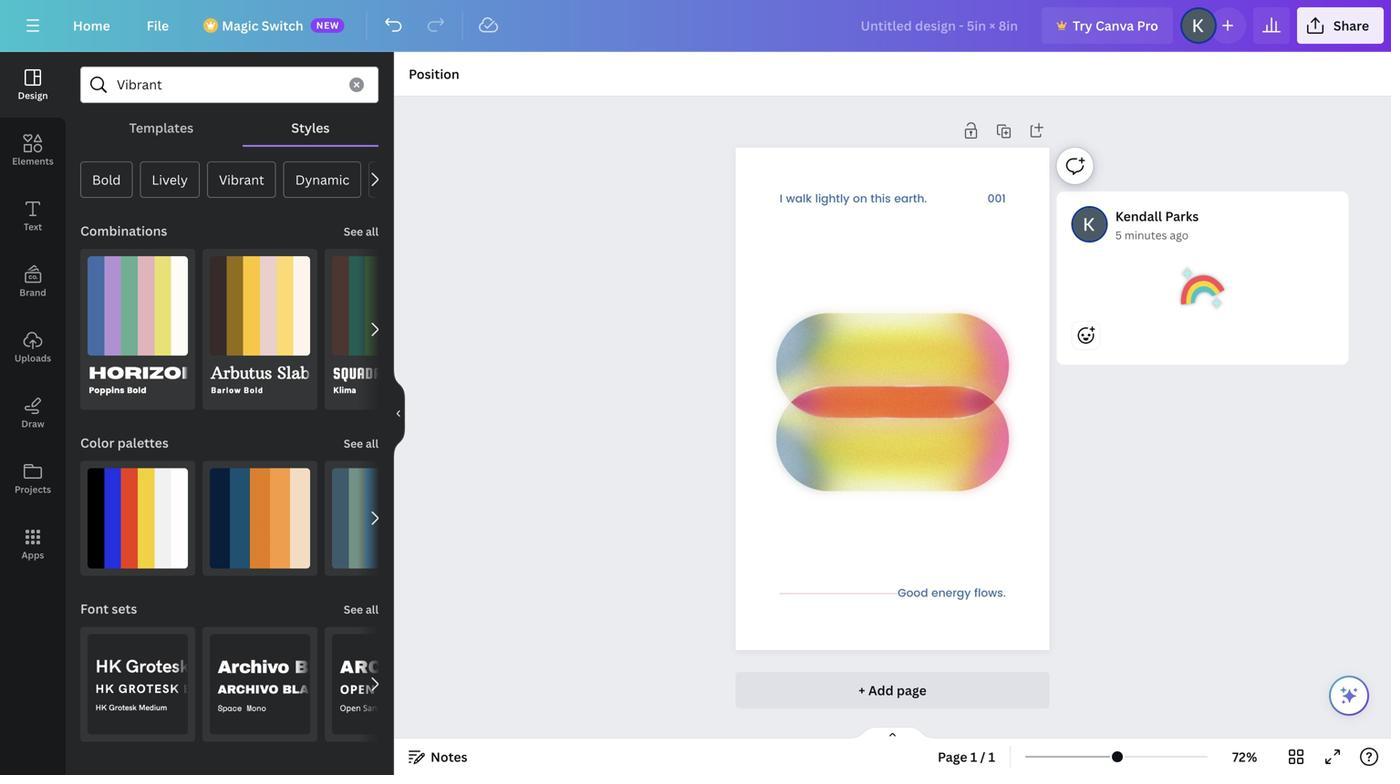Task type: describe. For each thing, give the bounding box(es) containing it.
file
[[147, 17, 169, 34]]

good
[[898, 585, 929, 603]]

notes button
[[402, 743, 475, 772]]

i walk lightly on this earth.
[[780, 190, 927, 208]]

magic
[[222, 17, 259, 34]]

font sets button
[[78, 591, 139, 628]]

lively button
[[140, 162, 200, 198]]

see all button for font sets
[[342, 591, 381, 628]]

show pages image
[[849, 727, 937, 741]]

Design title text field
[[847, 7, 1035, 44]]

sets
[[112, 601, 137, 618]]

lively
[[152, 171, 188, 188]]

brand
[[19, 287, 46, 299]]

canva
[[1096, 17, 1135, 34]]

2 1 from the left
[[989, 749, 996, 766]]

home link
[[58, 7, 125, 44]]

energy
[[932, 585, 971, 603]]

font
[[80, 601, 109, 618]]

projects
[[15, 484, 51, 496]]

try
[[1073, 17, 1093, 34]]

apply "new dawn" style image
[[210, 469, 310, 569]]

apps button
[[0, 512, 66, 578]]

switch
[[262, 17, 304, 34]]

all for color palettes
[[366, 436, 379, 451]]

add
[[869, 682, 894, 700]]

uploads button
[[0, 315, 66, 381]]

draw button
[[0, 381, 66, 446]]

72% button
[[1216, 743, 1275, 772]]

templates
[[129, 119, 194, 136]]

/
[[981, 749, 986, 766]]

expressing gratitude image
[[1182, 267, 1226, 310]]

see for color palettes
[[344, 436, 363, 451]]

flows.
[[975, 585, 1006, 603]]

combinations button
[[78, 213, 169, 249]]

dynamic
[[295, 171, 350, 188]]

magic switch
[[222, 17, 304, 34]]

hide image
[[393, 370, 405, 458]]

see all for color palettes
[[344, 436, 379, 451]]

font sets
[[80, 601, 137, 618]]

apps
[[22, 549, 44, 562]]

palettes
[[118, 435, 169, 452]]

design
[[18, 89, 48, 102]]

text
[[24, 221, 42, 233]]

text button
[[0, 183, 66, 249]]

share button
[[1298, 7, 1385, 44]]

styles button
[[243, 110, 379, 145]]

uploads
[[14, 352, 51, 365]]

position button
[[402, 59, 467, 89]]

page
[[897, 682, 927, 700]]

try canva pro
[[1073, 17, 1159, 34]]

all for font sets
[[366, 602, 379, 618]]

projects button
[[0, 446, 66, 512]]

pro
[[1138, 17, 1159, 34]]

templates button
[[80, 110, 243, 145]]

kendall parks list
[[1058, 192, 1357, 424]]

parks
[[1166, 208, 1200, 225]]



Task type: locate. For each thing, give the bounding box(es) containing it.
see
[[344, 224, 363, 239], [344, 436, 363, 451], [344, 602, 363, 618]]

3 all from the top
[[366, 602, 379, 618]]

page
[[938, 749, 968, 766]]

1 left "/"
[[971, 749, 978, 766]]

2 all from the top
[[366, 436, 379, 451]]

color palettes button
[[78, 425, 170, 461]]

vibrant button
[[207, 162, 276, 198]]

canva assistant image
[[1339, 685, 1361, 707]]

2 vertical spatial all
[[366, 602, 379, 618]]

color
[[80, 435, 114, 452]]

home
[[73, 17, 110, 34]]

draw
[[21, 418, 44, 430]]

side panel tab list
[[0, 52, 66, 578]]

see all button for color palettes
[[342, 425, 381, 461]]

earth.
[[895, 190, 927, 208]]

1
[[971, 749, 978, 766], [989, 749, 996, 766]]

2 see all button from the top
[[342, 425, 381, 461]]

lightly
[[816, 190, 850, 208]]

notes
[[431, 749, 468, 766]]

1 vertical spatial see
[[344, 436, 363, 451]]

main menu bar
[[0, 0, 1392, 52]]

all
[[366, 224, 379, 239], [366, 436, 379, 451], [366, 602, 379, 618]]

ago
[[1170, 228, 1189, 243]]

0 vertical spatial see all
[[344, 224, 379, 239]]

color palettes
[[80, 435, 169, 452]]

see for font sets
[[344, 602, 363, 618]]

share
[[1334, 17, 1370, 34]]

try canva pro button
[[1042, 7, 1174, 44]]

position
[[409, 65, 460, 83]]

+ add page button
[[736, 673, 1050, 709]]

1 horizontal spatial 1
[[989, 749, 996, 766]]

1 right "/"
[[989, 749, 996, 766]]

1 1 from the left
[[971, 749, 978, 766]]

001
[[988, 190, 1006, 208]]

kendall parks 5 minutes ago
[[1116, 208, 1200, 243]]

Search styles search field
[[117, 68, 339, 102]]

walk
[[786, 190, 812, 208]]

bold button
[[80, 162, 133, 198]]

see all button for combinations
[[342, 213, 381, 249]]

5
[[1116, 228, 1122, 243]]

i
[[780, 190, 783, 208]]

see all
[[344, 224, 379, 239], [344, 436, 379, 451], [344, 602, 379, 618]]

1 vertical spatial see all
[[344, 436, 379, 451]]

2 see all from the top
[[344, 436, 379, 451]]

1 vertical spatial all
[[366, 436, 379, 451]]

0 vertical spatial see all button
[[342, 213, 381, 249]]

apply "call to action" style image
[[88, 469, 188, 569]]

combinations
[[80, 222, 167, 240]]

brand button
[[0, 249, 66, 315]]

3 see all from the top
[[344, 602, 379, 618]]

apply "milk carton" style image
[[332, 469, 433, 569]]

see all for font sets
[[344, 602, 379, 618]]

3 see from the top
[[344, 602, 363, 618]]

1 see from the top
[[344, 224, 363, 239]]

+
[[859, 682, 866, 700]]

2 vertical spatial see
[[344, 602, 363, 618]]

see all button
[[342, 213, 381, 249], [342, 425, 381, 461], [342, 591, 381, 628]]

72%
[[1233, 749, 1258, 766]]

1 see all button from the top
[[342, 213, 381, 249]]

1 see all from the top
[[344, 224, 379, 239]]

good energy flows.
[[898, 585, 1006, 603]]

design button
[[0, 52, 66, 118]]

dynamic button
[[284, 162, 362, 198]]

1 vertical spatial see all button
[[342, 425, 381, 461]]

2 see from the top
[[344, 436, 363, 451]]

see for combinations
[[344, 224, 363, 239]]

2 vertical spatial see all
[[344, 602, 379, 618]]

all for combinations
[[366, 224, 379, 239]]

this
[[871, 190, 891, 208]]

0 horizontal spatial 1
[[971, 749, 978, 766]]

minutes
[[1125, 228, 1168, 243]]

file button
[[132, 7, 184, 44]]

styles
[[292, 119, 330, 136]]

on
[[853, 190, 868, 208]]

see all for combinations
[[344, 224, 379, 239]]

new
[[316, 19, 339, 31]]

3 see all button from the top
[[342, 591, 381, 628]]

0 vertical spatial all
[[366, 224, 379, 239]]

+ add page
[[859, 682, 927, 700]]

kendall
[[1116, 208, 1163, 225]]

2 vertical spatial see all button
[[342, 591, 381, 628]]

vibrant
[[219, 171, 264, 188]]

1 all from the top
[[366, 224, 379, 239]]

page 1 / 1
[[938, 749, 996, 766]]

elements button
[[0, 118, 66, 183]]

elements
[[12, 155, 54, 167]]

0 vertical spatial see
[[344, 224, 363, 239]]

bold
[[92, 171, 121, 188]]



Task type: vqa. For each thing, say whether or not it's contained in the screenshot.
kendall
yes



